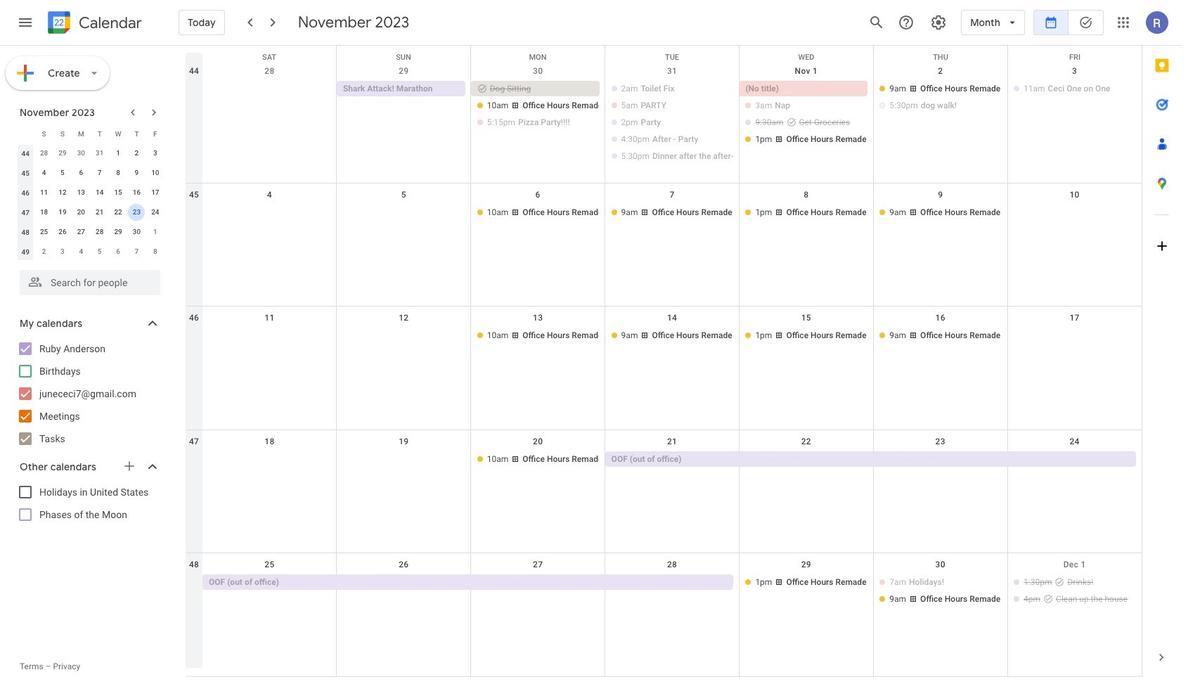 Task type: vqa. For each thing, say whether or not it's contained in the screenshot.
Main drawer icon
yes



Task type: locate. For each thing, give the bounding box(es) containing it.
30 element
[[128, 224, 145, 241]]

24 element
[[147, 204, 164, 221]]

15 element
[[110, 184, 127, 201]]

cell
[[203, 81, 337, 165], [471, 81, 605, 165], [605, 81, 740, 165], [739, 81, 874, 165], [874, 81, 1008, 165], [127, 203, 146, 222], [203, 204, 337, 221], [337, 204, 471, 221], [1008, 204, 1142, 221], [203, 328, 337, 345], [337, 328, 471, 345], [1008, 328, 1142, 345], [203, 451, 337, 468], [337, 451, 471, 468], [739, 451, 874, 468], [874, 451, 1008, 468], [1008, 451, 1142, 468], [337, 575, 471, 609], [471, 575, 605, 609], [605, 575, 739, 609], [874, 575, 1008, 609], [1008, 575, 1142, 609]]

18 element
[[36, 204, 52, 221]]

row
[[186, 46, 1142, 67], [186, 60, 1142, 183], [16, 124, 165, 143], [16, 143, 165, 163], [16, 163, 165, 183], [16, 183, 165, 203], [186, 183, 1142, 307], [16, 203, 165, 222], [16, 222, 165, 242], [16, 242, 165, 262], [186, 307, 1142, 430], [186, 430, 1142, 554], [186, 554, 1142, 677]]

october 28 element
[[36, 145, 52, 162]]

28 element
[[91, 224, 108, 241]]

other calendars list
[[3, 481, 174, 526]]

calendar element
[[45, 8, 142, 39]]

None search field
[[0, 264, 174, 295]]

october 29 element
[[54, 145, 71, 162]]

6 element
[[73, 165, 90, 181]]

12 element
[[54, 184, 71, 201]]

13 element
[[73, 184, 90, 201]]

december 7 element
[[128, 243, 145, 260]]

heading
[[76, 14, 142, 31]]

25 element
[[36, 224, 52, 241]]

main drawer image
[[17, 14, 34, 31]]

grid
[[186, 46, 1142, 677]]

tab list
[[1143, 46, 1182, 638]]

column header
[[16, 124, 35, 143]]

27 element
[[73, 224, 90, 241]]

row group
[[16, 143, 165, 262]]

october 31 element
[[91, 145, 108, 162]]

cell inside november 2023 grid
[[127, 203, 146, 222]]

3 element
[[147, 145, 164, 162]]

9 element
[[128, 165, 145, 181]]

november 2023 grid
[[13, 124, 165, 262]]

20 element
[[73, 204, 90, 221]]

11 element
[[36, 184, 52, 201]]

heading inside calendar element
[[76, 14, 142, 31]]

october 30 element
[[73, 145, 90, 162]]



Task type: describe. For each thing, give the bounding box(es) containing it.
row group inside november 2023 grid
[[16, 143, 165, 262]]

14 element
[[91, 184, 108, 201]]

december 5 element
[[91, 243, 108, 260]]

my calendars list
[[3, 338, 174, 450]]

5 element
[[54, 165, 71, 181]]

december 4 element
[[73, 243, 90, 260]]

21 element
[[91, 204, 108, 221]]

settings menu image
[[931, 14, 947, 31]]

23 element
[[128, 204, 145, 221]]

7 element
[[91, 165, 108, 181]]

add other calendars image
[[122, 459, 136, 473]]

december 8 element
[[147, 243, 164, 260]]

4 element
[[36, 165, 52, 181]]

10 element
[[147, 165, 164, 181]]

column header inside november 2023 grid
[[16, 124, 35, 143]]

22 element
[[110, 204, 127, 221]]

16 element
[[128, 184, 145, 201]]

29 element
[[110, 224, 127, 241]]

26 element
[[54, 224, 71, 241]]

december 2 element
[[36, 243, 52, 260]]

december 1 element
[[147, 224, 164, 241]]

17 element
[[147, 184, 164, 201]]

8 element
[[110, 165, 127, 181]]

Search for people text field
[[28, 270, 152, 295]]

december 3 element
[[54, 243, 71, 260]]

1 element
[[110, 145, 127, 162]]

2 element
[[128, 145, 145, 162]]

december 6 element
[[110, 243, 127, 260]]

19 element
[[54, 204, 71, 221]]



